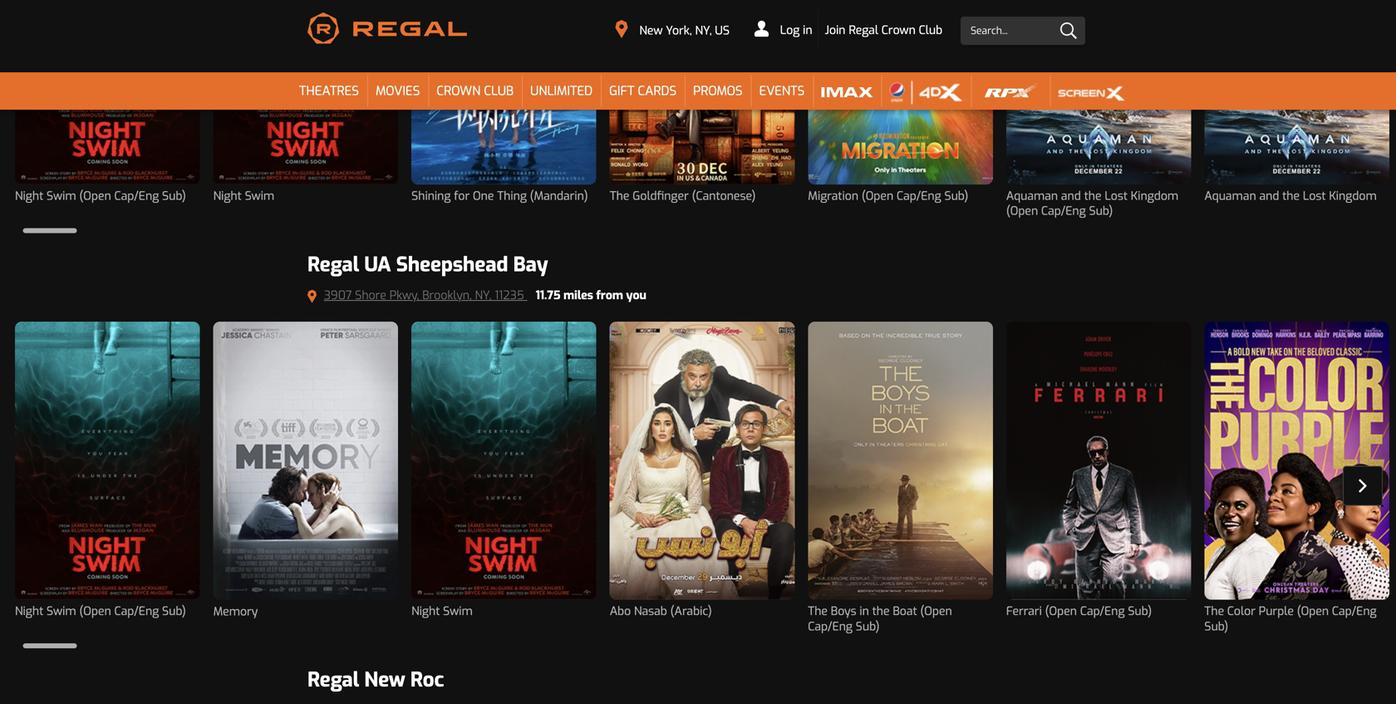 Task type: locate. For each thing, give the bounding box(es) containing it.
ny, left us
[[695, 23, 712, 38]]

1 vertical spatial night swim link
[[412, 322, 597, 627]]

1 horizontal spatial and
[[1260, 188, 1280, 204]]

click here to visit night swim (open cap/eng sub) movie page image
[[15, 0, 200, 185], [15, 322, 200, 600]]

aquaman
[[1007, 188, 1058, 204], [1205, 188, 1257, 204]]

aquaman for aquaman and the lost kingdom
[[1205, 188, 1257, 204]]

the goldfinger (cantonese) link
[[610, 0, 795, 212]]

map marker icon image inside new york, ny, us link
[[616, 20, 628, 38]]

1 horizontal spatial kingdom
[[1330, 188, 1377, 204]]

1 aquaman from the left
[[1007, 188, 1058, 204]]

and inside aquaman and the lost kingdom (open cap/eng sub)
[[1062, 188, 1081, 204]]

york,
[[666, 23, 692, 38]]

1 vertical spatial night swim
[[412, 604, 473, 619]]

the
[[610, 188, 630, 204], [808, 604, 828, 619], [1205, 604, 1225, 619]]

1 horizontal spatial night swim
[[412, 604, 473, 619]]

0 horizontal spatial club
[[484, 83, 514, 100]]

1 horizontal spatial aquaman
[[1205, 188, 1257, 204]]

0 horizontal spatial map marker icon image
[[308, 290, 317, 303]]

the for the color purple (open cap/eng sub)
[[1205, 604, 1225, 619]]

(arabic)
[[671, 604, 712, 619]]

night swim (open cap/eng sub)
[[15, 188, 186, 204], [15, 604, 186, 619]]

kingdom
[[1131, 188, 1179, 204], [1330, 188, 1377, 204]]

cap/eng
[[114, 188, 159, 204], [897, 188, 942, 204], [1042, 204, 1086, 219], [114, 604, 159, 619], [1081, 604, 1125, 619], [1333, 604, 1377, 619], [808, 619, 853, 634]]

abo
[[610, 604, 631, 619]]

night swim link
[[213, 0, 398, 212], [412, 322, 597, 627]]

Search... text field
[[961, 17, 1086, 45]]

1 vertical spatial click here to visit night swim movie page image
[[412, 322, 597, 600]]

(open
[[79, 188, 111, 204], [862, 188, 894, 204], [1007, 204, 1039, 219], [79, 604, 111, 619], [921, 604, 953, 619], [1046, 604, 1078, 619], [1298, 604, 1329, 619]]

2 night swim (open cap/eng sub) link from the top
[[15, 322, 200, 627]]

0 horizontal spatial the
[[610, 188, 630, 204]]

regal ua sheepshead bay link
[[308, 252, 548, 278]]

lost inside aquaman and the lost kingdom (open cap/eng sub)
[[1105, 188, 1128, 204]]

2 vertical spatial regal
[[308, 667, 359, 693]]

ua
[[364, 252, 391, 278]]

1 vertical spatial ny,
[[475, 288, 492, 303]]

new left york,
[[640, 23, 663, 38]]

1 click here to visit night swim (open cap/eng sub) movie page image from the top
[[15, 0, 200, 185]]

1 vertical spatial crown
[[437, 83, 481, 100]]

2 horizontal spatial the
[[1283, 188, 1300, 204]]

the inside the color purple (open cap/eng sub)
[[1205, 604, 1225, 619]]

2 lost from the left
[[1304, 188, 1327, 204]]

3907 shore pkwy, brooklyn, ny, 11235 link
[[324, 288, 528, 303]]

regal for regal ua sheepshead bay
[[308, 252, 359, 278]]

click here to visit night swim movie page image
[[213, 0, 398, 185], [412, 322, 597, 600]]

click here to visit aquaman and the lost kingdom movie page image
[[1205, 0, 1390, 185]]

sheepshead
[[396, 252, 508, 278]]

2 horizontal spatial the
[[1205, 604, 1225, 619]]

the inside the boys in the boat (open cap/eng sub)
[[873, 604, 890, 619]]

club left unlimited link
[[484, 83, 514, 100]]

0 vertical spatial club
[[919, 22, 943, 38]]

2 and from the left
[[1260, 188, 1280, 204]]

night swim (open cap/eng sub) for memory
[[15, 604, 186, 619]]

unlimited link
[[522, 72, 601, 110]]

purple
[[1259, 604, 1294, 619]]

1 horizontal spatial click here to visit night swim movie page image
[[412, 322, 597, 600]]

click here to visit migration (open cap/eng sub) movie page image
[[808, 0, 993, 185]]

night
[[15, 188, 43, 204], [213, 188, 242, 204], [15, 604, 43, 619], [412, 604, 440, 619]]

1 night swim (open cap/eng sub) link from the top
[[15, 0, 200, 212]]

for
[[454, 188, 470, 204]]

crown right movies
[[437, 83, 481, 100]]

0 vertical spatial click here to visit night swim movie page image
[[213, 0, 398, 185]]

abo nasab (arabic) link
[[610, 322, 795, 627]]

new inside new york, ny, us link
[[640, 23, 663, 38]]

events link
[[751, 72, 813, 110]]

night swim (open cap/eng sub) link
[[15, 0, 200, 212], [15, 322, 200, 627]]

0 horizontal spatial kingdom
[[1131, 188, 1179, 204]]

1 horizontal spatial the
[[1085, 188, 1102, 204]]

you
[[626, 288, 647, 303]]

club inside join regal crown club link
[[919, 22, 943, 38]]

new york, ny, us
[[640, 23, 730, 38]]

click here to visit night swim movie page image for leftmost night swim link
[[213, 0, 398, 185]]

cap/eng inside aquaman and the lost kingdom (open cap/eng sub)
[[1042, 204, 1086, 219]]

1 vertical spatial click here to visit night swim (open cap/eng sub) movie page image
[[15, 322, 200, 600]]

the goldfinger (cantonese)
[[610, 188, 756, 204]]

(open inside the color purple (open cap/eng sub)
[[1298, 604, 1329, 619]]

promos link
[[685, 72, 751, 110]]

in inside the boys in the boat (open cap/eng sub)
[[860, 604, 870, 619]]

0 vertical spatial night swim (open cap/eng sub) link
[[15, 0, 200, 212]]

gift cards link
[[601, 72, 685, 110]]

1 vertical spatial in
[[860, 604, 870, 619]]

lost for aquaman and the lost kingdom (open cap/eng sub)
[[1105, 188, 1128, 204]]

brooklyn,
[[423, 288, 472, 303]]

color
[[1228, 604, 1256, 619]]

1 vertical spatial night swim (open cap/eng sub)
[[15, 604, 186, 619]]

2 night swim (open cap/eng sub) from the top
[[15, 604, 186, 619]]

click here to visit shining for one thing (mandarin) movie page image
[[412, 0, 597, 185]]

roc
[[411, 667, 444, 693]]

1 vertical spatial regal
[[308, 252, 359, 278]]

0 horizontal spatial and
[[1062, 188, 1081, 204]]

0 vertical spatial new
[[640, 23, 663, 38]]

1 horizontal spatial new
[[640, 23, 663, 38]]

night swim
[[213, 188, 275, 204], [412, 604, 473, 619]]

new left the roc
[[364, 667, 405, 693]]

1 horizontal spatial club
[[919, 22, 943, 38]]

the left boys
[[808, 604, 828, 619]]

1 horizontal spatial ny,
[[695, 23, 712, 38]]

lost for aquaman and the lost kingdom
[[1304, 188, 1327, 204]]

map marker icon image left york,
[[616, 20, 628, 38]]

map marker icon image left 3907
[[308, 290, 317, 303]]

ferrari (open cap/eng sub) link
[[1007, 322, 1192, 627]]

regal new roc link
[[308, 667, 444, 693]]

ferrari
[[1007, 604, 1042, 619]]

ny,
[[695, 23, 712, 38], [475, 288, 492, 303]]

club up pepsi 4dx logo at the top right of the page
[[919, 22, 943, 38]]

swim
[[47, 188, 76, 204], [245, 188, 275, 204], [47, 604, 76, 619], [443, 604, 473, 619]]

regal image
[[308, 12, 467, 43]]

crown right 'join'
[[882, 22, 916, 38]]

0 horizontal spatial night swim
[[213, 188, 275, 204]]

(mandarin)
[[530, 188, 588, 204]]

the inside the boys in the boat (open cap/eng sub)
[[808, 604, 828, 619]]

crown club link
[[428, 72, 522, 110]]

one
[[473, 188, 494, 204]]

aquaman and the lost kingdom (open cap/eng sub) link
[[1007, 0, 1192, 227]]

2 kingdom from the left
[[1330, 188, 1377, 204]]

in
[[803, 22, 813, 38], [860, 604, 870, 619]]

0 vertical spatial night swim
[[213, 188, 275, 204]]

click here to visit the color purple (open cap/eng sub) movie page image
[[1205, 322, 1390, 600]]

and for aquaman and the lost kingdom
[[1260, 188, 1280, 204]]

1 horizontal spatial lost
[[1304, 188, 1327, 204]]

cap/eng inside the color purple (open cap/eng sub)
[[1333, 604, 1377, 619]]

new
[[640, 23, 663, 38], [364, 667, 405, 693]]

0 horizontal spatial aquaman
[[1007, 188, 1058, 204]]

0 horizontal spatial ny,
[[475, 288, 492, 303]]

ny, left the 11235
[[475, 288, 492, 303]]

lost
[[1105, 188, 1128, 204], [1304, 188, 1327, 204]]

0 horizontal spatial the
[[873, 604, 890, 619]]

2 click here to visit night swim (open cap/eng sub) movie page image from the top
[[15, 322, 200, 600]]

the for aquaman and the lost kingdom
[[1283, 188, 1300, 204]]

0 vertical spatial night swim link
[[213, 0, 398, 212]]

1 vertical spatial new
[[364, 667, 405, 693]]

0 horizontal spatial crown
[[437, 83, 481, 100]]

(cantonese)
[[692, 188, 756, 204]]

club
[[919, 22, 943, 38], [484, 83, 514, 100]]

club inside the crown club 'link'
[[484, 83, 514, 100]]

1 lost from the left
[[1105, 188, 1128, 204]]

the for aquaman and the lost kingdom (open cap/eng sub)
[[1085, 188, 1102, 204]]

1 night swim (open cap/eng sub) from the top
[[15, 188, 186, 204]]

0 vertical spatial click here to visit night swim (open cap/eng sub) movie page image
[[15, 0, 200, 185]]

rpx - regal premium experience image
[[980, 80, 1042, 105]]

(open inside the boys in the boat (open cap/eng sub)
[[921, 604, 953, 619]]

theatres
[[299, 83, 359, 100]]

the
[[1085, 188, 1102, 204], [1283, 188, 1300, 204], [873, 604, 890, 619]]

0 vertical spatial ny,
[[695, 23, 712, 38]]

the inside aquaman and the lost kingdom (open cap/eng sub)
[[1085, 188, 1102, 204]]

sub)
[[162, 188, 186, 204], [945, 188, 969, 204], [1090, 204, 1114, 219], [162, 604, 186, 619], [1128, 604, 1152, 619], [856, 619, 880, 634], [1205, 619, 1229, 634]]

0 horizontal spatial click here to visit night swim movie page image
[[213, 0, 398, 185]]

0 vertical spatial night swim (open cap/eng sub)
[[15, 188, 186, 204]]

map marker icon image
[[616, 20, 628, 38], [308, 290, 317, 303]]

and
[[1062, 188, 1081, 204], [1260, 188, 1280, 204]]

aquaman and the lost kingdom (open cap/eng sub)
[[1007, 188, 1179, 219]]

2 aquaman from the left
[[1205, 188, 1257, 204]]

in right log on the right top of page
[[803, 22, 813, 38]]

1 horizontal spatial map marker icon image
[[616, 20, 628, 38]]

1 vertical spatial club
[[484, 83, 514, 100]]

regal
[[849, 22, 879, 38], [308, 252, 359, 278], [308, 667, 359, 693]]

1 kingdom from the left
[[1131, 188, 1179, 204]]

the inside aquaman and the lost kingdom link
[[1283, 188, 1300, 204]]

kingdom inside aquaman and the lost kingdom (open cap/eng sub)
[[1131, 188, 1179, 204]]

0 horizontal spatial in
[[803, 22, 813, 38]]

crown
[[882, 22, 916, 38], [437, 83, 481, 100]]

1 vertical spatial night swim (open cap/eng sub) link
[[15, 322, 200, 627]]

the left goldfinger at the top left
[[610, 188, 630, 204]]

the boys in the boat (open cap/eng sub) link
[[808, 322, 993, 643]]

0 vertical spatial crown
[[882, 22, 916, 38]]

the left color
[[1205, 604, 1225, 619]]

migration (open cap/eng sub)
[[808, 188, 969, 204]]

0 vertical spatial map marker icon image
[[616, 20, 628, 38]]

1 horizontal spatial the
[[808, 604, 828, 619]]

click here to visit the boys in the boat (open cap/eng sub) movie page image
[[808, 322, 993, 600]]

aquaman inside aquaman and the lost kingdom (open cap/eng sub)
[[1007, 188, 1058, 204]]

11235
[[495, 288, 524, 303]]

1 horizontal spatial in
[[860, 604, 870, 619]]

in right boys
[[860, 604, 870, 619]]

the boys in the boat (open cap/eng sub)
[[808, 604, 953, 634]]

1 and from the left
[[1062, 188, 1081, 204]]

unlimited
[[530, 83, 593, 100]]

sub) inside the color purple (open cap/eng sub)
[[1205, 619, 1229, 634]]

1 horizontal spatial night swim link
[[412, 322, 597, 627]]

imax image
[[822, 80, 873, 105]]

0 horizontal spatial lost
[[1105, 188, 1128, 204]]



Task type: describe. For each thing, give the bounding box(es) containing it.
regal for regal new roc
[[308, 667, 359, 693]]

aquaman and the lost kingdom link
[[1205, 0, 1390, 212]]

0 horizontal spatial new
[[364, 667, 405, 693]]

night swim (open cap/eng sub) for night swim
[[15, 188, 186, 204]]

aquaman for aquaman and the lost kingdom (open cap/eng sub)
[[1007, 188, 1058, 204]]

3907
[[324, 288, 352, 303]]

click here to visit abo nasab (arabic) movie page image
[[610, 322, 795, 600]]

events
[[760, 83, 805, 100]]

night swim for the right night swim link
[[412, 604, 473, 619]]

migration (open cap/eng sub) link
[[808, 0, 993, 212]]

kingdom for aquaman and the lost kingdom
[[1330, 188, 1377, 204]]

sub) inside aquaman and the lost kingdom (open cap/eng sub)
[[1090, 204, 1114, 219]]

log in
[[777, 22, 813, 38]]

miles
[[564, 288, 593, 303]]

regal new roc
[[308, 667, 444, 693]]

kingdom for aquaman and the lost kingdom (open cap/eng sub)
[[1131, 188, 1179, 204]]

migration
[[808, 188, 859, 204]]

shining for one thing (mandarin)
[[412, 188, 588, 204]]

crown inside 'link'
[[437, 83, 481, 100]]

new york, ny, us link
[[605, 16, 741, 44]]

gift cards
[[610, 83, 677, 100]]

goldfinger
[[633, 188, 689, 204]]

click here to visit memory movie page image
[[213, 322, 398, 600]]

shore
[[355, 288, 387, 303]]

memory
[[213, 604, 258, 619]]

boat
[[893, 604, 918, 619]]

bay
[[513, 252, 548, 278]]

3907 shore pkwy, brooklyn, ny, 11235 11.75 miles from you
[[324, 288, 647, 303]]

theatres link
[[291, 72, 367, 110]]

move right button image
[[1357, 64, 1370, 77]]

1 vertical spatial map marker icon image
[[308, 290, 317, 303]]

click here to visit ferrari (open cap/eng sub) movie page image
[[1007, 322, 1192, 600]]

aquaman and the lost kingdom
[[1205, 188, 1377, 204]]

click here to visit the goldfinger (cantonese) movie page image
[[610, 0, 795, 185]]

promos
[[694, 83, 743, 100]]

the for the goldfinger (cantonese)
[[610, 188, 630, 204]]

thing
[[497, 188, 527, 204]]

click here to visit night swim movie page image for the right night swim link
[[412, 322, 597, 600]]

memory link
[[213, 322, 398, 627]]

0 horizontal spatial night swim link
[[213, 0, 398, 212]]

night swim (open cap/eng sub) link for night swim
[[15, 0, 200, 212]]

boys
[[831, 604, 857, 619]]

night swim for leftmost night swim link
[[213, 188, 275, 204]]

crown club
[[437, 83, 514, 100]]

move right button image
[[1357, 479, 1370, 492]]

ferrari (open cap/eng sub)
[[1007, 604, 1152, 619]]

cards
[[638, 83, 677, 100]]

the for the boys in the boat (open cap/eng sub)
[[808, 604, 828, 619]]

abo nasab (arabic)
[[610, 604, 712, 619]]

the color purple (open cap/eng sub)
[[1205, 604, 1377, 634]]

shining
[[412, 188, 451, 204]]

(open inside aquaman and the lost kingdom (open cap/eng sub)
[[1007, 204, 1039, 219]]

log in link
[[749, 10, 819, 51]]

0 vertical spatial in
[[803, 22, 813, 38]]

user icon image
[[755, 20, 769, 37]]

movies
[[376, 83, 420, 100]]

shining for one thing (mandarin) link
[[412, 0, 597, 212]]

1 horizontal spatial crown
[[882, 22, 916, 38]]

join regal crown club link
[[819, 10, 949, 50]]

join
[[825, 22, 846, 38]]

pepsi 4dx logo image
[[890, 80, 963, 105]]

from
[[596, 288, 623, 303]]

the color purple (open cap/eng sub) link
[[1205, 322, 1390, 643]]

night swim (open cap/eng sub) link for memory
[[15, 322, 200, 627]]

click here to visit night swim (open cap/eng sub) movie page image for memory
[[15, 322, 200, 600]]

pkwy,
[[390, 288, 419, 303]]

log
[[780, 22, 800, 38]]

cap/eng inside the boys in the boat (open cap/eng sub)
[[808, 619, 853, 634]]

movies link
[[367, 72, 428, 110]]

us
[[715, 23, 730, 38]]

11.75
[[536, 288, 561, 303]]

sub) inside the boys in the boat (open cap/eng sub)
[[856, 619, 880, 634]]

join regal crown club
[[825, 22, 943, 38]]

click here to visit aquaman and the lost kingdom (open cap/eng sub) movie page image
[[1007, 0, 1192, 185]]

and for aquaman and the lost kingdom (open cap/eng sub)
[[1062, 188, 1081, 204]]

screenx image
[[1059, 80, 1125, 105]]

gift
[[610, 83, 635, 100]]

regal ua sheepshead bay
[[308, 252, 548, 278]]

click here to visit night swim (open cap/eng sub) movie page image for night swim
[[15, 0, 200, 185]]

nasab
[[634, 604, 668, 619]]

0 vertical spatial regal
[[849, 22, 879, 38]]



Task type: vqa. For each thing, say whether or not it's contained in the screenshot.
Night Swim (Open Cap/Eng Sub) link
yes



